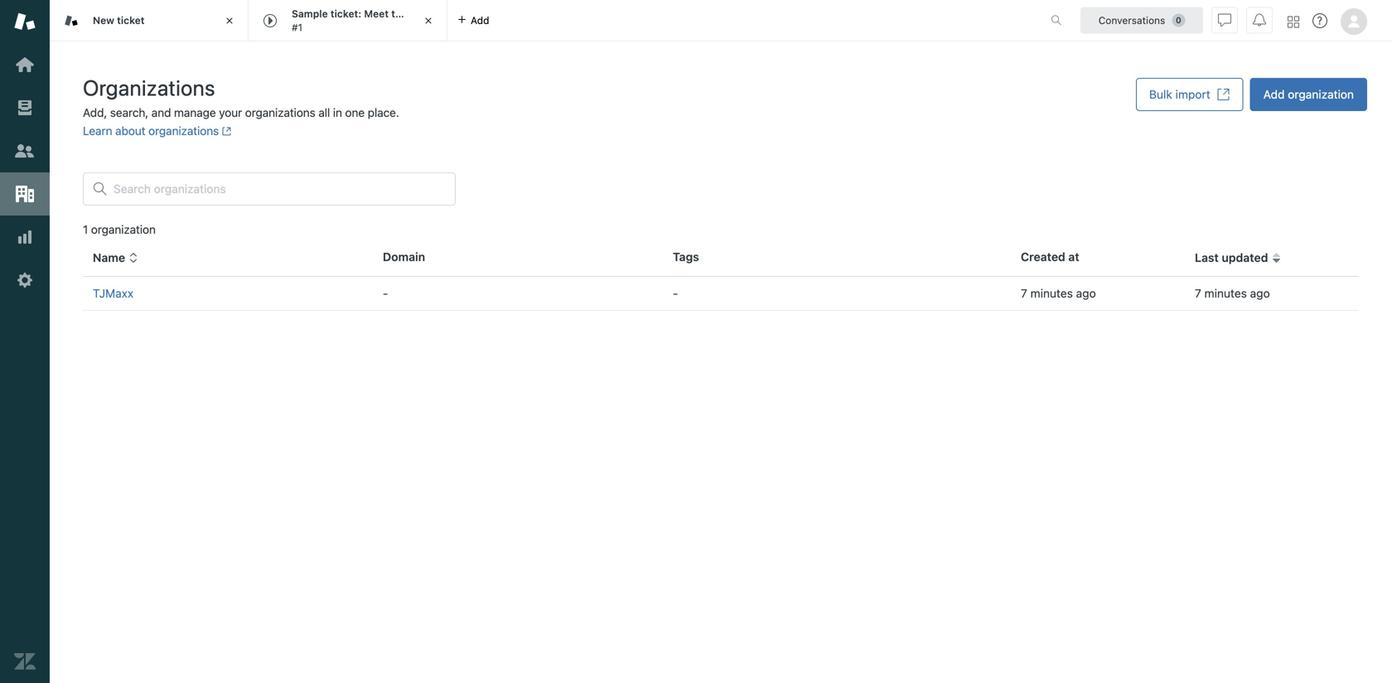 Task type: describe. For each thing, give the bounding box(es) containing it.
admin image
[[14, 269, 36, 291]]

1 ago from the left
[[1077, 286, 1097, 300]]

tjmaxx link
[[93, 286, 134, 300]]

get started image
[[14, 54, 36, 75]]

1 - from the left
[[383, 286, 388, 300]]

meet
[[364, 8, 389, 20]]

zendesk image
[[14, 651, 36, 672]]

tjmaxx
[[93, 286, 134, 300]]

tags
[[673, 250, 700, 264]]

last updated button
[[1195, 250, 1282, 265]]

zendesk products image
[[1288, 16, 1300, 28]]

created
[[1021, 250, 1066, 264]]

ticket inside the sample ticket: meet the ticket #1
[[410, 8, 438, 20]]

the
[[392, 8, 407, 20]]

manage
[[174, 106, 216, 119]]

reporting image
[[14, 226, 36, 248]]

tab containing sample ticket: meet the ticket
[[249, 0, 448, 41]]

add
[[471, 15, 490, 26]]

learn about organizations
[[83, 124, 219, 138]]

2 7 minutes ago from the left
[[1195, 286, 1271, 300]]

add,
[[83, 106, 107, 119]]

domain
[[383, 250, 425, 264]]

name
[[93, 251, 125, 265]]

1 7 from the left
[[1021, 286, 1028, 300]]

import
[[1176, 87, 1211, 101]]

organization for 1 organization
[[91, 223, 156, 236]]

and
[[152, 106, 171, 119]]

about
[[115, 124, 145, 138]]

2 ago from the left
[[1251, 286, 1271, 300]]

1 7 minutes ago from the left
[[1021, 286, 1097, 300]]

notifications image
[[1253, 14, 1267, 27]]

add organization button
[[1251, 78, 1368, 111]]

organization for add organization
[[1288, 87, 1355, 101]]

all
[[319, 106, 330, 119]]

ticket inside tab
[[117, 14, 145, 26]]

bulk import button
[[1136, 78, 1244, 111]]

ticket:
[[331, 8, 362, 20]]



Task type: locate. For each thing, give the bounding box(es) containing it.
at
[[1069, 250, 1080, 264]]

close image inside new ticket tab
[[221, 12, 238, 29]]

bulk
[[1150, 87, 1173, 101]]

in
[[333, 106, 342, 119]]

organization
[[1288, 87, 1355, 101], [91, 223, 156, 236]]

updated
[[1222, 251, 1269, 265]]

1 horizontal spatial 7 minutes ago
[[1195, 286, 1271, 300]]

your
[[219, 106, 242, 119]]

search,
[[110, 106, 148, 119]]

ago down updated
[[1251, 286, 1271, 300]]

learn
[[83, 124, 112, 138]]

(opens in a new tab) image
[[219, 126, 232, 136]]

button displays agent's chat status as invisible. image
[[1219, 14, 1232, 27]]

7
[[1021, 286, 1028, 300], [1195, 286, 1202, 300]]

close image left #1
[[221, 12, 238, 29]]

new ticket tab
[[50, 0, 249, 41]]

organizations down "manage"
[[148, 124, 219, 138]]

organization right add in the right top of the page
[[1288, 87, 1355, 101]]

7 minutes ago
[[1021, 286, 1097, 300], [1195, 286, 1271, 300]]

0 horizontal spatial minutes
[[1031, 286, 1073, 300]]

0 horizontal spatial 7
[[1021, 286, 1028, 300]]

7 minutes ago down created at
[[1021, 286, 1097, 300]]

close image right the
[[420, 12, 437, 29]]

ticket right the
[[410, 8, 438, 20]]

add button
[[448, 0, 499, 41]]

1 vertical spatial organizations
[[148, 124, 219, 138]]

zendesk support image
[[14, 11, 36, 32]]

learn about organizations link
[[83, 124, 232, 138]]

1 organization
[[83, 223, 156, 236]]

new ticket
[[93, 14, 145, 26]]

2 7 from the left
[[1195, 286, 1202, 300]]

organization up name 'button'
[[91, 223, 156, 236]]

new
[[93, 14, 114, 26]]

minutes down last updated
[[1205, 286, 1248, 300]]

tabs tab list
[[50, 0, 1034, 41]]

one
[[345, 106, 365, 119]]

1 horizontal spatial organization
[[1288, 87, 1355, 101]]

- down domain
[[383, 286, 388, 300]]

conversations button
[[1081, 7, 1204, 34]]

0 horizontal spatial -
[[383, 286, 388, 300]]

views image
[[14, 97, 36, 119]]

organization inside button
[[1288, 87, 1355, 101]]

place.
[[368, 106, 399, 119]]

organizations left all
[[245, 106, 316, 119]]

Search organizations field
[[114, 182, 445, 196]]

1 horizontal spatial 7
[[1195, 286, 1202, 300]]

organizations add, search, and manage your organizations all in one place.
[[83, 75, 399, 119]]

-
[[383, 286, 388, 300], [673, 286, 679, 300]]

organizations image
[[14, 183, 36, 205]]

1 horizontal spatial ticket
[[410, 8, 438, 20]]

7 down last
[[1195, 286, 1202, 300]]

ticket right new
[[117, 14, 145, 26]]

2 minutes from the left
[[1205, 286, 1248, 300]]

last
[[1195, 251, 1219, 265]]

0 horizontal spatial organization
[[91, 223, 156, 236]]

1 horizontal spatial minutes
[[1205, 286, 1248, 300]]

1 horizontal spatial close image
[[420, 12, 437, 29]]

7 down the created
[[1021, 286, 1028, 300]]

organizations
[[83, 75, 215, 100]]

#1
[[292, 22, 303, 33]]

0 horizontal spatial organizations
[[148, 124, 219, 138]]

1 horizontal spatial ago
[[1251, 286, 1271, 300]]

organizations inside "organizations add, search, and manage your organizations all in one place."
[[245, 106, 316, 119]]

add
[[1264, 87, 1285, 101]]

1 close image from the left
[[221, 12, 238, 29]]

2 close image from the left
[[420, 12, 437, 29]]

add organization
[[1264, 87, 1355, 101]]

1 minutes from the left
[[1031, 286, 1073, 300]]

tab
[[249, 0, 448, 41]]

minutes
[[1031, 286, 1073, 300], [1205, 286, 1248, 300]]

minutes down created at
[[1031, 286, 1073, 300]]

0 vertical spatial organization
[[1288, 87, 1355, 101]]

last updated
[[1195, 251, 1269, 265]]

0 horizontal spatial close image
[[221, 12, 238, 29]]

sample
[[292, 8, 328, 20]]

0 vertical spatial organizations
[[245, 106, 316, 119]]

ago down at
[[1077, 286, 1097, 300]]

close image
[[221, 12, 238, 29], [420, 12, 437, 29]]

sample ticket: meet the ticket #1
[[292, 8, 438, 33]]

ago
[[1077, 286, 1097, 300], [1251, 286, 1271, 300]]

1 vertical spatial organization
[[91, 223, 156, 236]]

customers image
[[14, 140, 36, 162]]

ticket
[[410, 8, 438, 20], [117, 14, 145, 26]]

7 minutes ago down last updated
[[1195, 286, 1271, 300]]

1 horizontal spatial organizations
[[245, 106, 316, 119]]

main element
[[0, 0, 50, 683]]

- down tags
[[673, 286, 679, 300]]

1
[[83, 223, 88, 236]]

0 horizontal spatial ticket
[[117, 14, 145, 26]]

bulk import
[[1150, 87, 1211, 101]]

name button
[[93, 250, 139, 265]]

organizations
[[245, 106, 316, 119], [148, 124, 219, 138]]

created at
[[1021, 250, 1080, 264]]

conversations
[[1099, 15, 1166, 26]]

2 - from the left
[[673, 286, 679, 300]]

1 horizontal spatial -
[[673, 286, 679, 300]]

0 horizontal spatial ago
[[1077, 286, 1097, 300]]

get help image
[[1313, 13, 1328, 28]]

0 horizontal spatial 7 minutes ago
[[1021, 286, 1097, 300]]



Task type: vqa. For each thing, say whether or not it's contained in the screenshot.
Filter button
no



